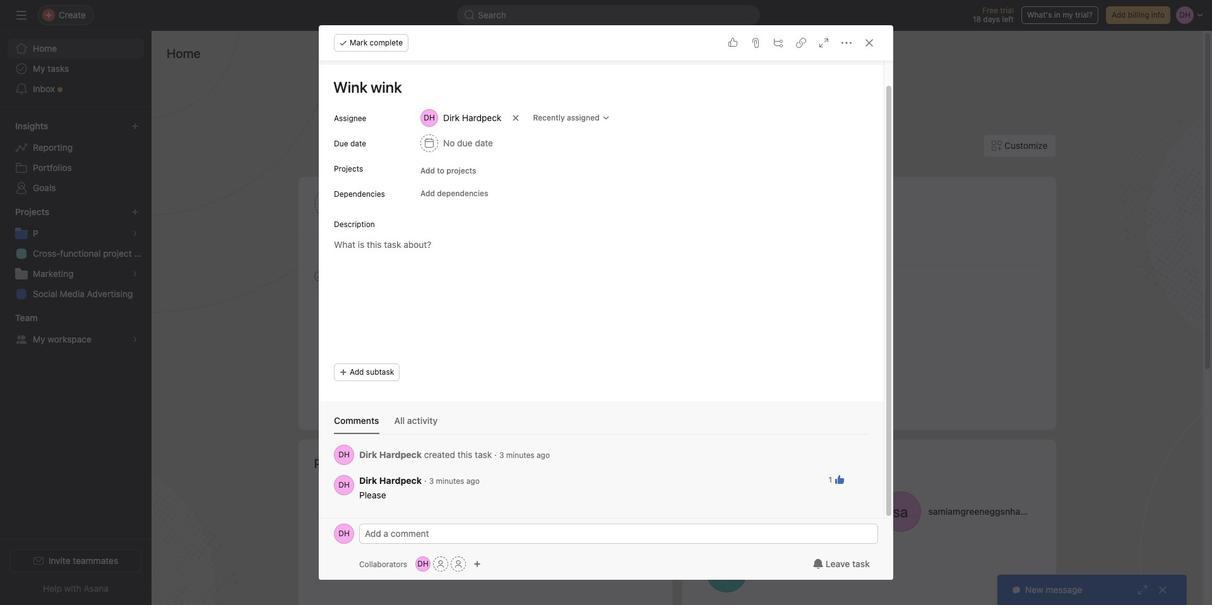 Task type: locate. For each thing, give the bounding box(es) containing it.
more actions for this task image
[[842, 38, 852, 48]]

teams element
[[0, 307, 152, 352]]

expand new message image
[[1138, 585, 1148, 596]]

full screen image
[[819, 38, 829, 48]]

Task Name text field
[[325, 73, 869, 102]]

dh image
[[339, 445, 350, 465]]

hide sidebar image
[[16, 10, 27, 20]]

main content
[[319, 37, 884, 519]]

remove assignee image
[[512, 114, 520, 122]]

global element
[[0, 31, 152, 107]]

add profile photo image
[[314, 188, 345, 219]]

add or remove collaborators image
[[474, 561, 481, 568]]

0 likes. click to like this task image
[[728, 38, 738, 48]]

tab list
[[334, 414, 869, 435]]

list image
[[327, 538, 342, 554]]

insights element
[[0, 115, 152, 201]]

mark complete image
[[312, 269, 327, 284]]

main content inside wink wink dialog
[[319, 37, 884, 519]]

prominent image
[[465, 10, 475, 20]]

list item
[[299, 265, 1056, 288], [314, 481, 486, 520]]

dh image
[[339, 476, 350, 496], [339, 524, 350, 544], [418, 557, 429, 572]]

list box
[[457, 5, 760, 25]]



Task type: describe. For each thing, give the bounding box(es) containing it.
add subtask image
[[774, 38, 784, 48]]

copy task link image
[[796, 38, 806, 48]]

close image
[[1158, 585, 1168, 596]]

0 vertical spatial dh image
[[339, 476, 350, 496]]

1 vertical spatial list item
[[314, 481, 486, 520]]

1 vertical spatial dh image
[[339, 524, 350, 544]]

2 vertical spatial dh image
[[418, 557, 429, 572]]

wink wink dialog
[[319, 25, 894, 580]]

1 like. you liked this task comment image
[[835, 476, 845, 486]]

tab list inside wink wink dialog
[[334, 414, 869, 435]]

0 vertical spatial list item
[[299, 265, 1056, 288]]

Mark complete checkbox
[[312, 269, 327, 284]]

close task pane image
[[865, 38, 875, 48]]

attachments: add a file to this task, wink wink image
[[751, 38, 761, 48]]

projects element
[[0, 201, 152, 307]]



Task type: vqa. For each thing, say whether or not it's contained in the screenshot.
expand new message 'image'
yes



